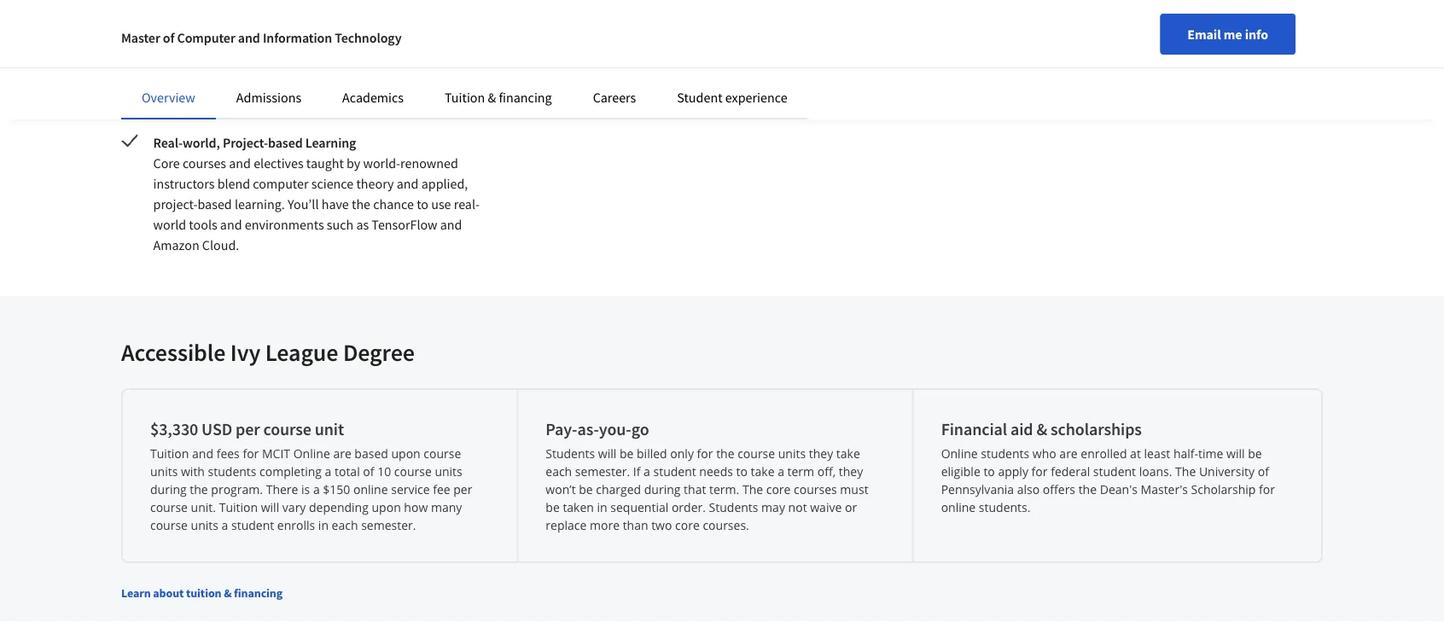 Task type: locate. For each thing, give the bounding box(es) containing it.
of left 10
[[363, 464, 374, 480]]

1 horizontal spatial students
[[709, 500, 759, 516]]

courses inside real-world, project-based learning core courses and electives taught by world-renowned instructors blend computer science theory and applied, project-based learning. you'll have the chance to use real- world tools and environments such as tensorflow and amazon cloud.
[[183, 155, 226, 172]]

in inside $3,330 usd per course unit tuition and fees for mcit online are based upon course units with students completing a total of 10 course units during the program. there is a $150 online service fee per course unit. tuition will vary depending upon how many course units a student enrolls in each semester.
[[318, 517, 329, 534]]

students
[[546, 446, 595, 462], [709, 500, 759, 516]]

as
[[356, 216, 369, 233]]

10
[[378, 464, 391, 480]]

1 horizontal spatial student
[[654, 464, 697, 480]]

they up the must
[[839, 464, 863, 480]]

0 vertical spatial core
[[767, 482, 791, 498]]

will down you-
[[598, 446, 617, 462]]

based
[[268, 134, 303, 151], [198, 196, 232, 213], [355, 446, 388, 462]]

semester. up charged
[[575, 464, 630, 480]]

depending
[[309, 500, 369, 516]]

learn
[[121, 586, 151, 601]]

1 vertical spatial in
[[318, 517, 329, 534]]

0 vertical spatial based
[[268, 134, 303, 151]]

1 vertical spatial students
[[208, 464, 257, 480]]

online up "eligible"
[[942, 446, 978, 462]]

list containing $3,330 usd per course unit
[[121, 389, 1324, 564]]

and inside $3,330 usd per course unit tuition and fees for mcit online are based upon course units with students completing a total of 10 course units during the program. there is a $150 online service fee per course unit. tuition will vary depending upon how many course units a student enrolls in each semester.
[[192, 446, 213, 462]]

tuition
[[186, 586, 222, 601]]

0 horizontal spatial to
[[417, 196, 429, 213]]

student down program.
[[231, 517, 274, 534]]

charged
[[596, 482, 641, 498]]

1 horizontal spatial tuition
[[219, 500, 258, 516]]

the up needs
[[717, 446, 735, 462]]

are
[[333, 446, 352, 462], [1060, 446, 1078, 462]]

students down 'fees'
[[208, 464, 257, 480]]

0 horizontal spatial in
[[318, 517, 329, 534]]

science
[[311, 175, 354, 192]]

0 horizontal spatial student
[[231, 517, 274, 534]]

student up dean's at the right of page
[[1094, 464, 1137, 480]]

0 horizontal spatial semester.
[[361, 517, 416, 534]]

also
[[1018, 482, 1040, 498]]

1 vertical spatial each
[[332, 517, 358, 534]]

based up tools at the left
[[198, 196, 232, 213]]

off,
[[818, 464, 836, 480]]

units down unit.
[[191, 517, 219, 534]]

course inside pay-as-you-go students will be billed only for the course units they take each semester. if a student needs to take a term off, they won't be charged during that term. the core courses must be taken in sequential order. students may not waive or replace more than two core courses.
[[738, 446, 775, 462]]

a
[[325, 464, 332, 480], [644, 464, 651, 480], [778, 464, 785, 480], [313, 482, 320, 498], [222, 517, 228, 534]]

2 horizontal spatial to
[[984, 464, 995, 480]]

1 horizontal spatial core
[[767, 482, 791, 498]]

2 horizontal spatial student
[[1094, 464, 1137, 480]]

1 horizontal spatial of
[[363, 464, 374, 480]]

tuition & financing
[[445, 89, 552, 106]]

taken
[[563, 500, 594, 516]]

0 vertical spatial take
[[837, 446, 861, 462]]

for inside pay-as-you-go students will be billed only for the course units they take each semester. if a student needs to take a term off, they won't be charged during that term. the core courses must be taken in sequential order. students may not waive or replace more than two core courses.
[[697, 446, 713, 462]]

email
[[1188, 26, 1222, 43]]

pay-as-you-go list item
[[519, 390, 914, 562]]

each up won't
[[546, 464, 572, 480]]

0 horizontal spatial students
[[208, 464, 257, 480]]

online
[[354, 482, 388, 498], [942, 500, 976, 516]]

2 vertical spatial tuition
[[219, 500, 258, 516]]

0 horizontal spatial each
[[332, 517, 358, 534]]

units
[[779, 446, 806, 462], [150, 464, 178, 480], [435, 464, 463, 480], [191, 517, 219, 534]]

1 vertical spatial the
[[743, 482, 763, 498]]

student inside $3,330 usd per course unit tuition and fees for mcit online are based upon course units with students completing a total of 10 course units during the program. there is a $150 online service fee per course unit. tuition will vary depending upon how many course units a student enrolls in each semester.
[[231, 517, 274, 534]]

tuition down $3,330 at the left bottom of the page
[[150, 446, 189, 462]]

online down 10
[[354, 482, 388, 498]]

core up may
[[767, 482, 791, 498]]

1 vertical spatial take
[[751, 464, 775, 480]]

units inside pay-as-you-go students will be billed only for the course units they take each semester. if a student needs to take a term off, they won't be charged during that term. the core courses must be taken in sequential order. students may not waive or replace more than two core courses.
[[779, 446, 806, 462]]

go
[[632, 419, 649, 440]]

technology
[[335, 29, 402, 46]]

online down pennsylvania
[[942, 500, 976, 516]]

upon up service
[[392, 446, 421, 462]]

2 horizontal spatial &
[[1037, 419, 1048, 440]]

based up 10
[[355, 446, 388, 462]]

student
[[677, 89, 723, 106]]

scholarships
[[1051, 419, 1142, 440]]

0 horizontal spatial are
[[333, 446, 352, 462]]

based inside $3,330 usd per course unit tuition and fees for mcit online are based upon course units with students completing a total of 10 course units during the program. there is a $150 online service fee per course unit. tuition will vary depending upon how many course units a student enrolls in each semester.
[[355, 446, 388, 462]]

1 horizontal spatial to
[[737, 464, 748, 480]]

waive
[[811, 500, 842, 516]]

will up university
[[1227, 446, 1246, 462]]

0 horizontal spatial online
[[294, 446, 330, 462]]

online inside $3,330 usd per course unit tuition and fees for mcit online are based upon course units with students completing a total of 10 course units during the program. there is a $150 online service fee per course unit. tuition will vary depending upon how many course units a student enrolls in each semester.
[[354, 482, 388, 498]]

the down half-
[[1176, 464, 1197, 480]]

1 horizontal spatial courses
[[794, 482, 837, 498]]

1 horizontal spatial the
[[1176, 464, 1197, 480]]

a down program.
[[222, 517, 228, 534]]

1 vertical spatial online
[[942, 500, 976, 516]]

vary
[[282, 500, 306, 516]]

1 horizontal spatial in
[[597, 500, 608, 516]]

pay-as-you-go students will be billed only for the course units they take each semester. if a student needs to take a term off, they won't be charged during that term. the core courses must be taken in sequential order. students may not waive or replace more than two core courses.
[[546, 419, 869, 534]]

master of computer and information technology
[[121, 29, 402, 46]]

1 are from the left
[[333, 446, 352, 462]]

0 horizontal spatial during
[[150, 482, 187, 498]]

be up university
[[1249, 446, 1263, 462]]

program.
[[211, 482, 263, 498]]

0 horizontal spatial they
[[809, 446, 834, 462]]

0 horizontal spatial the
[[743, 482, 763, 498]]

not
[[789, 500, 807, 516]]

the up may
[[743, 482, 763, 498]]

and down use
[[440, 216, 462, 233]]

1 vertical spatial &
[[1037, 419, 1048, 440]]

during inside $3,330 usd per course unit tuition and fees for mcit online are based upon course units with students completing a total of 10 course units during the program. there is a $150 online service fee per course unit. tuition will vary depending upon how many course units a student enrolls in each semester.
[[150, 482, 187, 498]]

0 vertical spatial &
[[488, 89, 496, 106]]

tuition up renowned
[[445, 89, 485, 106]]

0 vertical spatial upon
[[392, 446, 421, 462]]

only
[[671, 446, 694, 462]]

mcit
[[262, 446, 290, 462]]

careers
[[593, 89, 636, 106]]

the up unit.
[[190, 482, 208, 498]]

2 vertical spatial &
[[224, 586, 232, 601]]

instructors
[[153, 175, 215, 192]]

in inside pay-as-you-go students will be billed only for the course units they take each semester. if a student needs to take a term off, they won't be charged during that term. the core courses must be taken in sequential order. students may not waive or replace more than two core courses.
[[597, 500, 608, 516]]

per right usd
[[236, 419, 260, 440]]

units up term on the bottom of the page
[[779, 446, 806, 462]]

$3,330
[[150, 419, 198, 440]]

1 vertical spatial upon
[[372, 500, 401, 516]]

0 vertical spatial semester.
[[575, 464, 630, 480]]

semester. inside pay-as-you-go students will be billed only for the course units they take each semester. if a student needs to take a term off, they won't be charged during that term. the core courses must be taken in sequential order. students may not waive or replace more than two core courses.
[[575, 464, 630, 480]]

learn about tuition & financing
[[121, 586, 283, 601]]

service
[[391, 482, 430, 498]]

0 horizontal spatial online
[[354, 482, 388, 498]]

courses
[[183, 155, 226, 172], [794, 482, 837, 498]]

needs
[[700, 464, 733, 480]]

the inside real-world, project-based learning core courses and electives taught by world-renowned instructors blend computer science theory and applied, project-based learning. you'll have the chance to use real- world tools and environments such as tensorflow and amazon cloud.
[[352, 196, 371, 213]]

the inside pay-as-you-go students will be billed only for the course units they take each semester. if a student needs to take a term off, they won't be charged during that term. the core courses must be taken in sequential order. students may not waive or replace more than two core courses.
[[743, 482, 763, 498]]

to inside financial aid & scholarships online students who are enrolled at least half-time will be eligible to apply for federal student loans. the university of pennsylvania also offers the dean's master's scholarship for online students.
[[984, 464, 995, 480]]

0 horizontal spatial core
[[676, 517, 700, 534]]

0 vertical spatial students
[[981, 446, 1030, 462]]

0 vertical spatial online
[[354, 482, 388, 498]]

1 horizontal spatial students
[[981, 446, 1030, 462]]

tensorflow
[[372, 216, 438, 233]]

student experience
[[677, 89, 788, 106]]

the up as
[[352, 196, 371, 213]]

core down order.
[[676, 517, 700, 534]]

0 horizontal spatial take
[[751, 464, 775, 480]]

1 online from the left
[[294, 446, 330, 462]]

core
[[767, 482, 791, 498], [676, 517, 700, 534]]

courses down world, at the top left of page
[[183, 155, 226, 172]]

1 horizontal spatial per
[[454, 482, 473, 498]]

based up the electives
[[268, 134, 303, 151]]

semester. down how
[[361, 517, 416, 534]]

0 horizontal spatial of
[[163, 29, 175, 46]]

and right computer
[[238, 29, 260, 46]]

be down won't
[[546, 500, 560, 516]]

be up if
[[620, 446, 634, 462]]

0 vertical spatial each
[[546, 464, 572, 480]]

1 horizontal spatial semester.
[[575, 464, 630, 480]]

each down depending
[[332, 517, 358, 534]]

0 horizontal spatial financing
[[234, 586, 283, 601]]

1 vertical spatial courses
[[794, 482, 837, 498]]

course up term.
[[738, 446, 775, 462]]

2 vertical spatial based
[[355, 446, 388, 462]]

will down there
[[261, 500, 279, 516]]

1 during from the left
[[150, 482, 187, 498]]

to up term.
[[737, 464, 748, 480]]

total
[[335, 464, 360, 480]]

term
[[788, 464, 815, 480]]

the inside financial aid & scholarships online students who are enrolled at least half-time will be eligible to apply for federal student loans. the university of pennsylvania also offers the dean's master's scholarship for online students.
[[1176, 464, 1197, 480]]

0 horizontal spatial per
[[236, 419, 260, 440]]

aid
[[1011, 419, 1034, 440]]

per right fee
[[454, 482, 473, 498]]

computer
[[177, 29, 235, 46]]

order.
[[672, 500, 706, 516]]

2 horizontal spatial of
[[1258, 464, 1270, 480]]

student
[[654, 464, 697, 480], [1094, 464, 1137, 480], [231, 517, 274, 534]]

loans.
[[1140, 464, 1173, 480]]

tuition down program.
[[219, 500, 258, 516]]

be up taken
[[579, 482, 593, 498]]

a right if
[[644, 464, 651, 480]]

2 horizontal spatial based
[[355, 446, 388, 462]]

as-
[[578, 419, 599, 440]]

they up the off,
[[809, 446, 834, 462]]

offers
[[1043, 482, 1076, 498]]

1 vertical spatial per
[[454, 482, 473, 498]]

0 vertical spatial courses
[[183, 155, 226, 172]]

for
[[243, 446, 259, 462], [697, 446, 713, 462], [1032, 464, 1048, 480], [1260, 482, 1276, 498]]

may
[[762, 500, 786, 516]]

take up the must
[[837, 446, 861, 462]]

upon
[[392, 446, 421, 462], [372, 500, 401, 516]]

to inside real-world, project-based learning core courses and electives taught by world-renowned instructors blend computer science theory and applied, project-based learning. you'll have the chance to use real- world tools and environments such as tensorflow and amazon cloud.
[[417, 196, 429, 213]]

than
[[623, 517, 649, 534]]

during inside pay-as-you-go students will be billed only for the course units they take each semester. if a student needs to take a term off, they won't be charged during that term. the core courses must be taken in sequential order. students may not waive or replace more than two core courses.
[[645, 482, 681, 498]]

to up pennsylvania
[[984, 464, 995, 480]]

0 vertical spatial in
[[597, 500, 608, 516]]

league
[[265, 338, 339, 368]]

in up more
[[597, 500, 608, 516]]

students down the "pay-"
[[546, 446, 595, 462]]

1 horizontal spatial online
[[942, 500, 976, 516]]

2 online from the left
[[942, 446, 978, 462]]

during up sequential
[[645, 482, 681, 498]]

you'll
[[288, 196, 319, 213]]

by
[[347, 155, 361, 172]]

units up fee
[[435, 464, 463, 480]]

0 horizontal spatial based
[[198, 196, 232, 213]]

course
[[263, 419, 312, 440], [424, 446, 461, 462], [738, 446, 775, 462], [394, 464, 432, 480], [150, 500, 188, 516], [150, 517, 188, 534]]

1 vertical spatial financing
[[234, 586, 283, 601]]

theory
[[356, 175, 394, 192]]

for up needs
[[697, 446, 713, 462]]

1 horizontal spatial each
[[546, 464, 572, 480]]

of right university
[[1258, 464, 1270, 480]]

courses up waive
[[794, 482, 837, 498]]

term.
[[710, 482, 740, 498]]

1 vertical spatial tuition
[[150, 446, 189, 462]]

time
[[1199, 446, 1224, 462]]

2 horizontal spatial tuition
[[445, 89, 485, 106]]

0 vertical spatial financing
[[499, 89, 552, 106]]

1 vertical spatial they
[[839, 464, 863, 480]]

2 are from the left
[[1060, 446, 1078, 462]]

be inside financial aid & scholarships online students who are enrolled at least half-time will be eligible to apply for federal student loans. the university of pennsylvania also offers the dean's master's scholarship for online students.
[[1249, 446, 1263, 462]]

1 horizontal spatial online
[[942, 446, 978, 462]]

for right 'fees'
[[243, 446, 259, 462]]

2 during from the left
[[645, 482, 681, 498]]

the inside financial aid & scholarships online students who are enrolled at least half-time will be eligible to apply for federal student loans. the university of pennsylvania also offers the dean's master's scholarship for online students.
[[1079, 482, 1097, 498]]

for inside $3,330 usd per course unit tuition and fees for mcit online are based upon course units with students completing a total of 10 course units during the program. there is a $150 online service fee per course unit. tuition will vary depending upon how many course units a student enrolls in each semester.
[[243, 446, 259, 462]]

the down the federal
[[1079, 482, 1097, 498]]

0 horizontal spatial will
[[261, 500, 279, 516]]

won't
[[546, 482, 576, 498]]

are up total
[[333, 446, 352, 462]]

and
[[238, 29, 260, 46], [229, 155, 251, 172], [397, 175, 419, 192], [220, 216, 242, 233], [440, 216, 462, 233], [192, 446, 213, 462]]

are up the federal
[[1060, 446, 1078, 462]]

students up apply
[[981, 446, 1030, 462]]

to left use
[[417, 196, 429, 213]]

take up may
[[751, 464, 775, 480]]

0 horizontal spatial courses
[[183, 155, 226, 172]]

1 vertical spatial semester.
[[361, 517, 416, 534]]

students up "courses."
[[709, 500, 759, 516]]

1 horizontal spatial will
[[598, 446, 617, 462]]

take
[[837, 446, 861, 462], [751, 464, 775, 480]]

online up completing
[[294, 446, 330, 462]]

semester.
[[575, 464, 630, 480], [361, 517, 416, 534]]

1 horizontal spatial are
[[1060, 446, 1078, 462]]

1 horizontal spatial based
[[268, 134, 303, 151]]

0 horizontal spatial students
[[546, 446, 595, 462]]

the
[[1176, 464, 1197, 480], [743, 482, 763, 498]]

careers link
[[593, 89, 636, 106]]

real-world, project-based learning core courses and electives taught by world-renowned instructors blend computer science theory and applied, project-based learning. you'll have the chance to use real- world tools and environments such as tensorflow and amazon cloud.
[[153, 134, 480, 254]]

1 horizontal spatial during
[[645, 482, 681, 498]]

who
[[1033, 446, 1057, 462]]

of right master
[[163, 29, 175, 46]]

during
[[150, 482, 187, 498], [645, 482, 681, 498]]

1 horizontal spatial &
[[488, 89, 496, 106]]

0 vertical spatial they
[[809, 446, 834, 462]]

1 vertical spatial based
[[198, 196, 232, 213]]

of
[[163, 29, 175, 46], [363, 464, 374, 480], [1258, 464, 1270, 480]]

1 horizontal spatial financing
[[499, 89, 552, 106]]

and up the with
[[192, 446, 213, 462]]

2 horizontal spatial will
[[1227, 446, 1246, 462]]

upon left how
[[372, 500, 401, 516]]

0 vertical spatial the
[[1176, 464, 1197, 480]]

list
[[121, 389, 1324, 564]]

student down the only
[[654, 464, 697, 480]]

course up fee
[[424, 446, 461, 462]]

will inside $3,330 usd per course unit tuition and fees for mcit online are based upon course units with students completing a total of 10 course units during the program. there is a $150 online service fee per course unit. tuition will vary depending upon how many course units a student enrolls in each semester.
[[261, 500, 279, 516]]

is
[[301, 482, 310, 498]]

0 vertical spatial tuition
[[445, 89, 485, 106]]

during down the with
[[150, 482, 187, 498]]

in down depending
[[318, 517, 329, 534]]



Task type: describe. For each thing, give the bounding box(es) containing it.
admissions
[[236, 89, 302, 106]]

student experience link
[[677, 89, 788, 106]]

1 vertical spatial students
[[709, 500, 759, 516]]

online inside $3,330 usd per course unit tuition and fees for mcit online are based upon course units with students completing a total of 10 course units during the program. there is a $150 online service fee per course unit. tuition will vary depending upon how many course units a student enrolls in each semester.
[[294, 446, 330, 462]]

electives
[[254, 155, 304, 172]]

admissions link
[[236, 89, 302, 106]]

environments
[[245, 216, 324, 233]]

a left term on the bottom of the page
[[778, 464, 785, 480]]

courses inside pay-as-you-go students will be billed only for the course units they take each semester. if a student needs to take a term off, they won't be charged during that term. the core courses must be taken in sequential order. students may not waive or replace more than two core courses.
[[794, 482, 837, 498]]

students.
[[979, 500, 1031, 516]]

1 horizontal spatial take
[[837, 446, 861, 462]]

semester. inside $3,330 usd per course unit tuition and fees for mcit online are based upon course units with students completing a total of 10 course units during the program. there is a $150 online service fee per course unit. tuition will vary depending upon how many course units a student enrolls in each semester.
[[361, 517, 416, 534]]

of inside $3,330 usd per course unit tuition and fees for mcit online are based upon course units with students completing a total of 10 course units during the program. there is a $150 online service fee per course unit. tuition will vary depending upon how many course units a student enrolls in each semester.
[[363, 464, 374, 480]]

two
[[652, 517, 672, 534]]

learning
[[305, 134, 356, 151]]

amazon
[[153, 237, 200, 254]]

of inside financial aid & scholarships online students who are enrolled at least half-time will be eligible to apply for federal student loans. the university of pennsylvania also offers the dean's master's scholarship for online students.
[[1258, 464, 1270, 480]]

learning.
[[235, 196, 285, 213]]

the inside pay-as-you-go students will be billed only for the course units they take each semester. if a student needs to take a term off, they won't be charged during that term. the core courses must be taken in sequential order. students may not waive or replace more than two core courses.
[[717, 446, 735, 462]]

pennsylvania
[[942, 482, 1015, 498]]

the inside $3,330 usd per course unit tuition and fees for mcit online are based upon course units with students completing a total of 10 course units during the program. there is a $150 online service fee per course unit. tuition will vary depending upon how many course units a student enrolls in each semester.
[[190, 482, 208, 498]]

course up mcit
[[263, 419, 312, 440]]

enrolled
[[1081, 446, 1128, 462]]

billed
[[637, 446, 667, 462]]

me
[[1224, 26, 1243, 43]]

will inside financial aid & scholarships online students who are enrolled at least half-time will be eligible to apply for federal student loans. the university of pennsylvania also offers the dean's master's scholarship for online students.
[[1227, 446, 1246, 462]]

sequential
[[611, 500, 669, 516]]

cloud.
[[202, 237, 239, 254]]

half-
[[1174, 446, 1199, 462]]

apply
[[999, 464, 1029, 480]]

chance
[[373, 196, 414, 213]]

degree
[[343, 338, 415, 368]]

& inside financial aid & scholarships online students who are enrolled at least half-time will be eligible to apply for federal student loans. the university of pennsylvania also offers the dean's master's scholarship for online students.
[[1037, 419, 1048, 440]]

and up chance
[[397, 175, 419, 192]]

are inside $3,330 usd per course unit tuition and fees for mcit online are based upon course units with students completing a total of 10 course units during the program. there is a $150 online service fee per course unit. tuition will vary depending upon how many course units a student enrolls in each semester.
[[333, 446, 352, 462]]

master's
[[1141, 482, 1189, 498]]

students inside financial aid & scholarships online students who are enrolled at least half-time will be eligible to apply for federal student loans. the university of pennsylvania also offers the dean's master's scholarship for online students.
[[981, 446, 1030, 462]]

taught
[[306, 155, 344, 172]]

many
[[431, 500, 462, 516]]

1 vertical spatial core
[[676, 517, 700, 534]]

each inside $3,330 usd per course unit tuition and fees for mcit online are based upon course units with students completing a total of 10 course units during the program. there is a $150 online service fee per course unit. tuition will vary depending upon how many course units a student enrolls in each semester.
[[332, 517, 358, 534]]

you-
[[599, 419, 632, 440]]

computer
[[253, 175, 309, 192]]

how
[[404, 500, 428, 516]]

0 vertical spatial per
[[236, 419, 260, 440]]

university
[[1200, 464, 1255, 480]]

and up "cloud."
[[220, 216, 242, 233]]

online inside financial aid & scholarships online students who are enrolled at least half-time will be eligible to apply for federal student loans. the university of pennsylvania also offers the dean's master's scholarship for online students.
[[942, 446, 978, 462]]

more
[[590, 517, 620, 534]]

for right scholarship
[[1260, 482, 1276, 498]]

least
[[1145, 446, 1171, 462]]

0 horizontal spatial tuition
[[150, 446, 189, 462]]

units left the with
[[150, 464, 178, 480]]

that
[[684, 482, 707, 498]]

applied,
[[422, 175, 468, 192]]

a right is on the left of page
[[313, 482, 320, 498]]

real-
[[454, 196, 480, 213]]

course left unit.
[[150, 500, 188, 516]]

project-
[[153, 196, 198, 213]]

accessible ivy league degree
[[121, 338, 415, 368]]

about
[[153, 586, 184, 601]]

$150
[[323, 482, 350, 498]]

$3,330 usd per course unit tuition and fees for mcit online are based upon course units with students completing a total of 10 course units during the program. there is a $150 online service fee per course unit. tuition will vary depending upon how many course units a student enrolls in each semester.
[[150, 419, 473, 534]]

at
[[1131, 446, 1142, 462]]

each inside pay-as-you-go students will be billed only for the course units they take each semester. if a student needs to take a term off, they won't be charged during that term. the core courses must be taken in sequential order. students may not waive or replace more than two core courses.
[[546, 464, 572, 480]]

overview
[[142, 89, 195, 106]]

usd
[[202, 419, 232, 440]]

world
[[153, 216, 186, 233]]

unit.
[[191, 500, 216, 516]]

enrolls
[[277, 517, 315, 534]]

1 horizontal spatial they
[[839, 464, 863, 480]]

courses.
[[703, 517, 750, 534]]

0 horizontal spatial &
[[224, 586, 232, 601]]

federal
[[1051, 464, 1091, 480]]

academics link
[[342, 89, 404, 106]]

a left total
[[325, 464, 332, 480]]

fee
[[433, 482, 451, 498]]

information
[[263, 29, 332, 46]]

replace
[[546, 517, 587, 534]]

completing
[[260, 464, 322, 480]]

financial aid & scholarships online students who are enrolled at least half-time will be eligible to apply for federal student loans. the university of pennsylvania also offers the dean's master's scholarship for online students.
[[942, 419, 1276, 516]]

course down the with
[[150, 517, 188, 534]]

are inside financial aid & scholarships online students who are enrolled at least half-time will be eligible to apply for federal student loans. the university of pennsylvania also offers the dean's master's scholarship for online students.
[[1060, 446, 1078, 462]]

0 vertical spatial students
[[546, 446, 595, 462]]

if
[[633, 464, 641, 480]]

and down project-
[[229, 155, 251, 172]]

there
[[266, 482, 298, 498]]

course up service
[[394, 464, 432, 480]]

ivy
[[230, 338, 261, 368]]

student inside pay-as-you-go students will be billed only for the course units they take each semester. if a student needs to take a term off, they won't be charged during that term. the core courses must be taken in sequential order. students may not waive or replace more than two core courses.
[[654, 464, 697, 480]]

with
[[181, 464, 205, 480]]

for down who
[[1032, 464, 1048, 480]]

eligible
[[942, 464, 981, 480]]

$3,330 usd per course unit list item
[[123, 390, 519, 562]]

learn about tuition & financing link
[[121, 586, 283, 601]]

core
[[153, 155, 180, 172]]

financial aid & scholarships list item
[[914, 390, 1310, 562]]

tuition & financing link
[[445, 89, 552, 106]]

unit
[[315, 419, 344, 440]]

email me info button
[[1161, 14, 1296, 55]]

fees
[[217, 446, 240, 462]]

will inside pay-as-you-go students will be billed only for the course units they take each semester. if a student needs to take a term off, they won't be charged during that term. the core courses must be taken in sequential order. students may not waive or replace more than two core courses.
[[598, 446, 617, 462]]

email me info
[[1188, 26, 1269, 43]]

world,
[[183, 134, 220, 151]]

world-
[[363, 155, 401, 172]]

renowned
[[401, 155, 458, 172]]

online inside financial aid & scholarships online students who are enrolled at least half-time will be eligible to apply for federal student loans. the university of pennsylvania also offers the dean's master's scholarship for online students.
[[942, 500, 976, 516]]

overview link
[[142, 89, 195, 106]]

to inside pay-as-you-go students will be billed only for the course units they take each semester. if a student needs to take a term off, they won't be charged during that term. the core courses must be taken in sequential order. students may not waive or replace more than two core courses.
[[737, 464, 748, 480]]

students inside $3,330 usd per course unit tuition and fees for mcit online are based upon course units with students completing a total of 10 course units during the program. there is a $150 online service fee per course unit. tuition will vary depending upon how many course units a student enrolls in each semester.
[[208, 464, 257, 480]]

real-
[[153, 134, 183, 151]]

project-
[[223, 134, 268, 151]]

student inside financial aid & scholarships online students who are enrolled at least half-time will be eligible to apply for federal student loans. the university of pennsylvania also offers the dean's master's scholarship for online students.
[[1094, 464, 1137, 480]]



Task type: vqa. For each thing, say whether or not it's contained in the screenshot.
bottommost Take
yes



